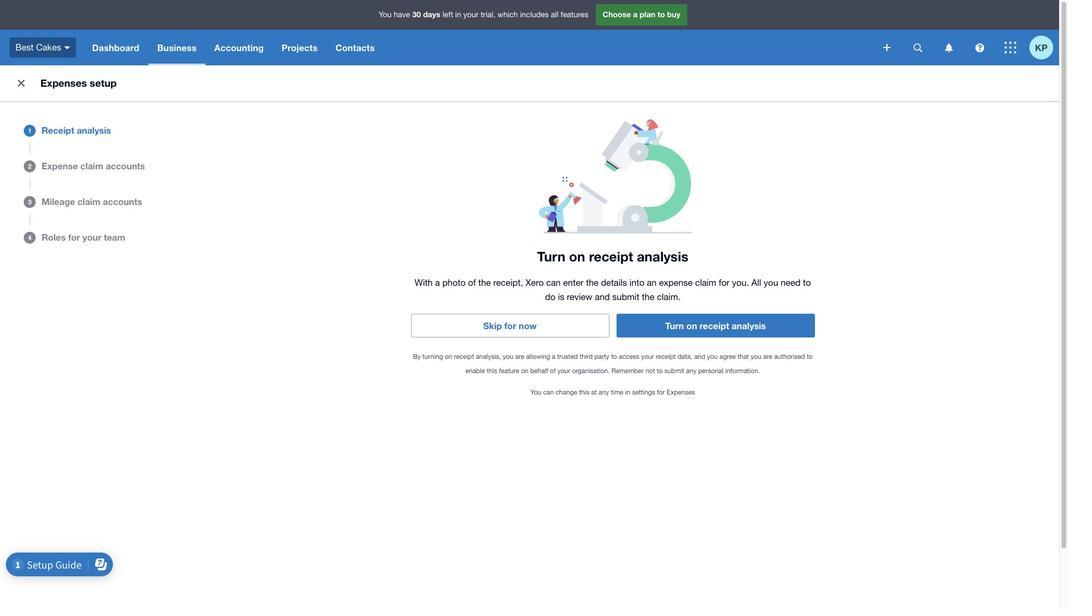 Task type: describe. For each thing, give the bounding box(es) containing it.
with
[[415, 278, 433, 288]]

not
[[646, 367, 655, 375]]

you have 30 days left in your trial, which includes all features
[[379, 10, 589, 19]]

svg image inside best cakes popup button
[[64, 46, 70, 49]]

now
[[519, 320, 537, 331]]

turn inside button
[[666, 320, 684, 331]]

accounting button
[[206, 30, 273, 65]]

claim for expense
[[80, 161, 103, 171]]

for inside with a photo of the receipt, xero can enter the details into an expense claim for you. all you need to do is review and submit the claim.
[[719, 278, 730, 288]]

and inside with a photo of the receipt, xero can enter the details into an expense claim for you. all you need to do is review and submit the claim.
[[595, 292, 610, 302]]

photo
[[443, 278, 466, 288]]

team
[[104, 232, 125, 243]]

close image
[[10, 71, 33, 95]]

you up feature
[[503, 353, 514, 360]]

cakes
[[36, 42, 61, 52]]

submit inside with a photo of the receipt, xero can enter the details into an expense claim for you. all you need to do is review and submit the claim.
[[613, 292, 640, 302]]

on up enter
[[570, 248, 586, 265]]

time
[[611, 389, 624, 396]]

for right roles
[[68, 232, 80, 243]]

your down the trusted
[[558, 367, 571, 375]]

enter
[[564, 278, 584, 288]]

remember
[[612, 367, 644, 375]]

feature
[[499, 367, 520, 375]]

you for change
[[531, 389, 542, 396]]

accounting
[[215, 42, 264, 53]]

access
[[619, 353, 640, 360]]

receipt
[[42, 125, 74, 136]]

0 horizontal spatial any
[[599, 389, 609, 396]]

0 horizontal spatial analysis
[[77, 125, 111, 136]]

1
[[28, 126, 32, 134]]

receipt up enable
[[454, 353, 474, 360]]

on right turning
[[445, 353, 453, 360]]

30
[[413, 10, 421, 19]]

third
[[580, 353, 593, 360]]

business
[[157, 42, 197, 53]]

turning
[[423, 353, 443, 360]]

receipt left data,
[[656, 353, 676, 360]]

for right settings
[[657, 389, 665, 396]]

receipt inside turn on receipt analysis button
[[700, 320, 730, 331]]

allowing
[[527, 353, 550, 360]]

plan
[[640, 10, 656, 19]]

kp button
[[1030, 30, 1060, 65]]

have
[[394, 10, 410, 19]]

to inside with a photo of the receipt, xero can enter the details into an expense claim for you. all you need to do is review and submit the claim.
[[804, 278, 812, 288]]

dashboard
[[92, 42, 139, 53]]

includes
[[520, 10, 549, 19]]

xero
[[526, 278, 544, 288]]

days
[[423, 10, 441, 19]]

an
[[647, 278, 657, 288]]

details
[[601, 278, 628, 288]]

you for 30
[[379, 10, 392, 19]]

accounts for mileage claim accounts
[[103, 196, 142, 207]]

trusted
[[558, 353, 578, 360]]

you up personal
[[708, 353, 718, 360]]

skip for now button
[[411, 314, 610, 338]]

which
[[498, 10, 518, 19]]

trial,
[[481, 10, 496, 19]]

party
[[595, 353, 610, 360]]

1 vertical spatial can
[[544, 389, 554, 396]]

mileage claim accounts
[[42, 196, 142, 207]]

to left buy
[[658, 10, 666, 19]]

kp
[[1036, 42, 1048, 53]]

2 are from the left
[[764, 353, 773, 360]]

claim.
[[657, 292, 681, 302]]

enable
[[466, 367, 485, 375]]

to right authorised
[[807, 353, 813, 360]]

roles for your team
[[42, 232, 125, 243]]

4
[[28, 233, 32, 241]]

for inside button
[[505, 320, 517, 331]]

to right not
[[657, 367, 663, 375]]

3
[[28, 198, 32, 205]]

need
[[781, 278, 801, 288]]

expense
[[42, 161, 78, 171]]

features
[[561, 10, 589, 19]]

contacts
[[336, 42, 375, 53]]

any inside the by turning on receipt analysis, you are allowing a trusted third party to access your receipt data, and you agree that you are authorised to enable this feature on behalf of your organisation. remember not to submit any personal information.
[[687, 367, 697, 375]]

projects
[[282, 42, 318, 53]]

agree
[[720, 353, 736, 360]]

turn on receipt analysis button
[[617, 314, 815, 338]]

turn on receipt analysis inside button
[[666, 320, 767, 331]]

skip
[[484, 320, 502, 331]]

receipt,
[[494, 278, 523, 288]]

skip for now
[[484, 320, 537, 331]]

is
[[558, 292, 565, 302]]

review
[[567, 292, 593, 302]]



Task type: locate. For each thing, give the bounding box(es) containing it.
behalf
[[531, 367, 549, 375]]

and right data,
[[695, 353, 706, 360]]

a for you have
[[634, 10, 638, 19]]

0 horizontal spatial submit
[[613, 292, 640, 302]]

for left now
[[505, 320, 517, 331]]

data,
[[678, 353, 693, 360]]

0 horizontal spatial are
[[516, 353, 525, 360]]

are
[[516, 353, 525, 360], [764, 353, 773, 360]]

0 vertical spatial and
[[595, 292, 610, 302]]

best
[[15, 42, 34, 52]]

all
[[752, 278, 762, 288]]

a inside banner
[[634, 10, 638, 19]]

you down behalf
[[531, 389, 542, 396]]

0 horizontal spatial you
[[379, 10, 392, 19]]

1 vertical spatial expenses
[[667, 389, 696, 396]]

0 vertical spatial can
[[547, 278, 561, 288]]

dashboard link
[[83, 30, 148, 65]]

by turning on receipt analysis, you are allowing a trusted third party to access your receipt data, and you agree that you are authorised to enable this feature on behalf of your organisation. remember not to submit any personal information.
[[413, 353, 813, 375]]

1 vertical spatial this
[[579, 389, 590, 396]]

1 horizontal spatial any
[[687, 367, 697, 375]]

1 horizontal spatial in
[[626, 389, 631, 396]]

choose a plan to buy
[[603, 10, 681, 19]]

claim right the expense on the top right
[[696, 278, 717, 288]]

to
[[658, 10, 666, 19], [804, 278, 812, 288], [612, 353, 617, 360], [807, 353, 813, 360], [657, 367, 663, 375]]

a inside the by turning on receipt analysis, you are allowing a trusted third party to access your receipt data, and you agree that you are authorised to enable this feature on behalf of your organisation. remember not to submit any personal information.
[[552, 353, 556, 360]]

0 horizontal spatial this
[[487, 367, 498, 375]]

authorised
[[775, 353, 806, 360]]

2 horizontal spatial a
[[634, 10, 638, 19]]

submit
[[613, 292, 640, 302], [665, 367, 685, 375]]

of inside with a photo of the receipt, xero can enter the details into an expense claim for you. all you need to do is review and submit the claim.
[[468, 278, 476, 288]]

1 horizontal spatial are
[[764, 353, 773, 360]]

0 vertical spatial of
[[468, 278, 476, 288]]

1 horizontal spatial turn
[[666, 320, 684, 331]]

on inside button
[[687, 320, 698, 331]]

information.
[[726, 367, 761, 375]]

buy
[[668, 10, 681, 19]]

0 vertical spatial this
[[487, 367, 498, 375]]

all
[[551, 10, 559, 19]]

your
[[464, 10, 479, 19], [83, 232, 101, 243], [642, 353, 655, 360], [558, 367, 571, 375]]

the right enter
[[586, 278, 599, 288]]

banner containing kp
[[0, 0, 1060, 65]]

you inside you have 30 days left in your trial, which includes all features
[[379, 10, 392, 19]]

can
[[547, 278, 561, 288], [544, 389, 554, 396]]

this down analysis,
[[487, 367, 498, 375]]

you inside turn on receipt analysis tab list
[[531, 389, 542, 396]]

0 horizontal spatial and
[[595, 292, 610, 302]]

at
[[592, 389, 597, 396]]

1 horizontal spatial submit
[[665, 367, 685, 375]]

1 vertical spatial accounts
[[103, 196, 142, 207]]

0 horizontal spatial turn
[[538, 248, 566, 265]]

and down details
[[595, 292, 610, 302]]

claim right the mileage
[[78, 196, 101, 207]]

to right the party
[[612, 353, 617, 360]]

setup
[[90, 77, 117, 89]]

business button
[[148, 30, 206, 65]]

can left change
[[544, 389, 554, 396]]

in right 'left' on the top of page
[[456, 10, 462, 19]]

in inside you have 30 days left in your trial, which includes all features
[[456, 10, 462, 19]]

0 vertical spatial expenses
[[40, 77, 87, 89]]

of
[[468, 278, 476, 288], [550, 367, 556, 375]]

you right that
[[751, 353, 762, 360]]

a right with
[[435, 278, 440, 288]]

mileage
[[42, 196, 75, 207]]

1 vertical spatial any
[[599, 389, 609, 396]]

can inside with a photo of the receipt, xero can enter the details into an expense claim for you. all you need to do is review and submit the claim.
[[547, 278, 561, 288]]

0 horizontal spatial the
[[479, 278, 491, 288]]

analysis up an
[[637, 248, 689, 265]]

a left the trusted
[[552, 353, 556, 360]]

submit down data,
[[665, 367, 685, 375]]

expenses inside turn on receipt analysis tab list
[[667, 389, 696, 396]]

turn on receipt analysis up details
[[538, 248, 689, 265]]

organisation.
[[573, 367, 610, 375]]

by
[[413, 353, 421, 360]]

1 vertical spatial analysis
[[637, 248, 689, 265]]

personal
[[699, 367, 724, 375]]

this
[[487, 367, 498, 375], [579, 389, 590, 396]]

change
[[556, 389, 578, 396]]

1 vertical spatial and
[[695, 353, 706, 360]]

0 vertical spatial a
[[634, 10, 638, 19]]

0 vertical spatial analysis
[[77, 125, 111, 136]]

claim
[[80, 161, 103, 171], [78, 196, 101, 207], [696, 278, 717, 288]]

analysis inside button
[[732, 320, 767, 331]]

2 horizontal spatial the
[[642, 292, 655, 302]]

svg image
[[1005, 42, 1017, 54], [914, 43, 923, 52], [946, 43, 953, 52], [976, 43, 985, 52], [884, 44, 891, 51], [64, 46, 70, 49]]

on
[[570, 248, 586, 265], [687, 320, 698, 331], [445, 353, 453, 360], [521, 367, 529, 375]]

submit inside the by turning on receipt analysis, you are allowing a trusted third party to access your receipt data, and you agree that you are authorised to enable this feature on behalf of your organisation. remember not to submit any personal information.
[[665, 367, 685, 375]]

your left the trial,
[[464, 10, 479, 19]]

on up data,
[[687, 320, 698, 331]]

projects button
[[273, 30, 327, 65]]

with a photo of the receipt, xero can enter the details into an expense claim for you. all you need to do is review and submit the claim.
[[415, 278, 812, 302]]

2 vertical spatial analysis
[[732, 320, 767, 331]]

your left team
[[83, 232, 101, 243]]

a inside with a photo of the receipt, xero can enter the details into an expense claim for you. all you need to do is review and submit the claim.
[[435, 278, 440, 288]]

left
[[443, 10, 453, 19]]

you
[[764, 278, 779, 288], [503, 353, 514, 360], [708, 353, 718, 360], [751, 353, 762, 360]]

1 are from the left
[[516, 353, 525, 360]]

you inside with a photo of the receipt, xero can enter the details into an expense claim for you. all you need to do is review and submit the claim.
[[764, 278, 779, 288]]

accounts for expense claim accounts
[[106, 161, 145, 171]]

expenses
[[40, 77, 87, 89], [667, 389, 696, 396]]

choose
[[603, 10, 631, 19]]

0 horizontal spatial in
[[456, 10, 462, 19]]

1 horizontal spatial of
[[550, 367, 556, 375]]

1 vertical spatial submit
[[665, 367, 685, 375]]

claim inside with a photo of the receipt, xero can enter the details into an expense claim for you. all you need to do is review and submit the claim.
[[696, 278, 717, 288]]

for
[[68, 232, 80, 243], [719, 278, 730, 288], [505, 320, 517, 331], [657, 389, 665, 396]]

0 vertical spatial you
[[379, 10, 392, 19]]

0 vertical spatial turn on receipt analysis
[[538, 248, 689, 265]]

1 vertical spatial in
[[626, 389, 631, 396]]

you left 'have'
[[379, 10, 392, 19]]

can up do
[[547, 278, 561, 288]]

1 horizontal spatial you
[[531, 389, 542, 396]]

1 vertical spatial you
[[531, 389, 542, 396]]

the left receipt,
[[479, 278, 491, 288]]

1 horizontal spatial expenses
[[667, 389, 696, 396]]

receipt analysis
[[42, 125, 111, 136]]

turn on receipt analysis tab list
[[12, 113, 1048, 411]]

1 horizontal spatial the
[[586, 278, 599, 288]]

roles
[[42, 232, 66, 243]]

1 horizontal spatial a
[[552, 353, 556, 360]]

banner
[[0, 0, 1060, 65]]

submit down into
[[613, 292, 640, 302]]

0 horizontal spatial of
[[468, 278, 476, 288]]

1 horizontal spatial and
[[695, 353, 706, 360]]

the
[[479, 278, 491, 288], [586, 278, 599, 288], [642, 292, 655, 302]]

turn on receipt analysis
[[538, 248, 689, 265], [666, 320, 767, 331]]

1 vertical spatial claim
[[78, 196, 101, 207]]

0 vertical spatial in
[[456, 10, 462, 19]]

of inside the by turning on receipt analysis, you are allowing a trusted third party to access your receipt data, and you agree that you are authorised to enable this feature on behalf of your organisation. remember not to submit any personal information.
[[550, 367, 556, 375]]

you can change this at any time in settings for expenses
[[531, 389, 696, 396]]

of right photo
[[468, 278, 476, 288]]

claim right expense
[[80, 161, 103, 171]]

a
[[634, 10, 638, 19], [435, 278, 440, 288], [552, 353, 556, 360]]

1 vertical spatial turn
[[666, 320, 684, 331]]

claim for mileage
[[78, 196, 101, 207]]

expense claim accounts
[[42, 161, 145, 171]]

0 horizontal spatial a
[[435, 278, 440, 288]]

are left authorised
[[764, 353, 773, 360]]

your inside you have 30 days left in your trial, which includes all features
[[464, 10, 479, 19]]

2 horizontal spatial analysis
[[732, 320, 767, 331]]

0 vertical spatial accounts
[[106, 161, 145, 171]]

turn down claim. in the right top of the page
[[666, 320, 684, 331]]

turn on receipt analysis up the "agree"
[[666, 320, 767, 331]]

best cakes button
[[0, 30, 83, 65]]

and
[[595, 292, 610, 302], [695, 353, 706, 360]]

analysis up that
[[732, 320, 767, 331]]

a left plan at top right
[[634, 10, 638, 19]]

2
[[28, 162, 32, 170]]

this left at
[[579, 389, 590, 396]]

receipt
[[589, 248, 634, 265], [700, 320, 730, 331], [454, 353, 474, 360], [656, 353, 676, 360]]

1 vertical spatial of
[[550, 367, 556, 375]]

expenses down cakes in the top left of the page
[[40, 77, 87, 89]]

in inside turn on receipt analysis tab list
[[626, 389, 631, 396]]

0 horizontal spatial expenses
[[40, 77, 87, 89]]

of right behalf
[[550, 367, 556, 375]]

turn up xero
[[538, 248, 566, 265]]

the down an
[[642, 292, 655, 302]]

any down data,
[[687, 367, 697, 375]]

0 vertical spatial claim
[[80, 161, 103, 171]]

accounts
[[106, 161, 145, 171], [103, 196, 142, 207]]

and inside the by turning on receipt analysis, you are allowing a trusted third party to access your receipt data, and you agree that you are authorised to enable this feature on behalf of your organisation. remember not to submit any personal information.
[[695, 353, 706, 360]]

expenses setup
[[40, 77, 117, 89]]

receipt up the "agree"
[[700, 320, 730, 331]]

2 vertical spatial claim
[[696, 278, 717, 288]]

1 vertical spatial turn on receipt analysis
[[666, 320, 767, 331]]

into
[[630, 278, 645, 288]]

best cakes
[[15, 42, 61, 52]]

analysis up the 'expense claim accounts' on the top left of page
[[77, 125, 111, 136]]

you.
[[733, 278, 750, 288]]

analysis,
[[476, 353, 501, 360]]

in right the "time"
[[626, 389, 631, 396]]

0 vertical spatial any
[[687, 367, 697, 375]]

your up not
[[642, 353, 655, 360]]

expenses down data,
[[667, 389, 696, 396]]

1 horizontal spatial this
[[579, 389, 590, 396]]

contacts button
[[327, 30, 384, 65]]

1 vertical spatial a
[[435, 278, 440, 288]]

1 horizontal spatial analysis
[[637, 248, 689, 265]]

any right at
[[599, 389, 609, 396]]

any
[[687, 367, 697, 375], [599, 389, 609, 396]]

you right all
[[764, 278, 779, 288]]

accounts up mileage claim accounts
[[106, 161, 145, 171]]

receipt up details
[[589, 248, 634, 265]]

that
[[738, 353, 750, 360]]

0 vertical spatial turn
[[538, 248, 566, 265]]

expense
[[660, 278, 693, 288]]

settings
[[633, 389, 656, 396]]

for left you. at the right of the page
[[719, 278, 730, 288]]

are up feature
[[516, 353, 525, 360]]

this inside the by turning on receipt analysis, you are allowing a trusted third party to access your receipt data, and you agree that you are authorised to enable this feature on behalf of your organisation. remember not to submit any personal information.
[[487, 367, 498, 375]]

0 vertical spatial submit
[[613, 292, 640, 302]]

do
[[545, 292, 556, 302]]

on left behalf
[[521, 367, 529, 375]]

accounts up team
[[103, 196, 142, 207]]

to right the need
[[804, 278, 812, 288]]

2 vertical spatial a
[[552, 353, 556, 360]]

a for turn on receipt analysis
[[435, 278, 440, 288]]



Task type: vqa. For each thing, say whether or not it's contained in the screenshot.


